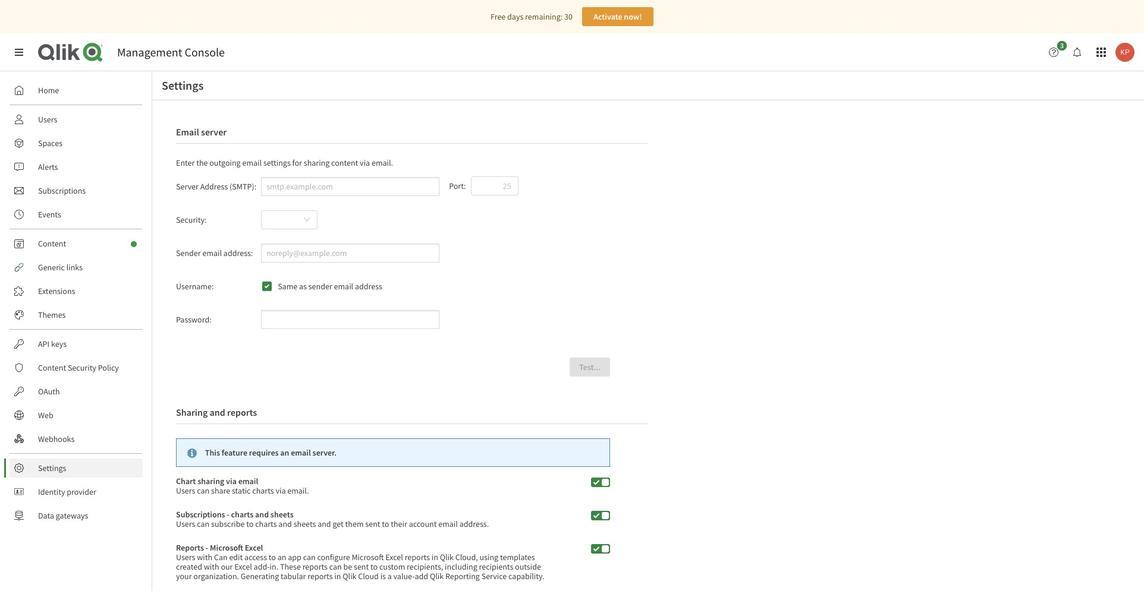 Task type: vqa. For each thing, say whether or not it's contained in the screenshot.
the rightmost in
yes



Task type: locate. For each thing, give the bounding box(es) containing it.
sheets
[[271, 510, 294, 521], [294, 519, 316, 530]]

activate now!
[[594, 11, 642, 22]]

1 content from the top
[[38, 238, 66, 249]]

1 horizontal spatial via
[[276, 486, 286, 497]]

alerts
[[38, 162, 58, 172]]

server
[[176, 182, 199, 192]]

qlik left cloud,
[[440, 553, 454, 563]]

and
[[210, 407, 225, 419], [255, 510, 269, 521], [279, 519, 292, 530], [318, 519, 331, 530]]

0 horizontal spatial -
[[206, 543, 208, 554]]

0 vertical spatial sharing
[[304, 158, 330, 169]]

0 horizontal spatial settings
[[38, 463, 66, 474]]

sharing right chart
[[198, 477, 224, 487]]

password:
[[176, 315, 212, 326]]

to left their
[[382, 519, 389, 530]]

users up spaces at the top of the page
[[38, 114, 57, 125]]

organization.
[[193, 572, 239, 582]]

and left get
[[318, 519, 331, 530]]

as
[[299, 282, 307, 292]]

settings
[[263, 158, 291, 169]]

outside
[[515, 562, 541, 573]]

1 vertical spatial settings
[[38, 463, 66, 474]]

data
[[38, 511, 54, 522]]

gateways
[[56, 511, 88, 522]]

0 vertical spatial an
[[280, 448, 289, 459]]

0 vertical spatial settings
[[162, 78, 204, 93]]

email
[[176, 126, 199, 138]]

sender email address:
[[176, 248, 253, 259]]

management console element
[[117, 45, 225, 59]]

1 vertical spatial email.
[[287, 486, 309, 497]]

users up reports
[[176, 519, 195, 530]]

remaining:
[[525, 11, 563, 22]]

access
[[244, 553, 267, 563]]

email inside subscriptions - charts and sheets users can subscribe to charts and sheets and get them sent to their account email address.
[[438, 519, 458, 530]]

0 vertical spatial in
[[432, 553, 438, 563]]

reports
[[227, 407, 257, 419], [405, 553, 430, 563], [302, 562, 328, 573], [308, 572, 333, 582]]

now!
[[624, 11, 642, 22]]

content down api keys
[[38, 363, 66, 373]]

users left share
[[176, 486, 195, 497]]

subscriptions inside subscriptions link
[[38, 186, 86, 196]]

kendall parks image
[[1116, 43, 1135, 62]]

settings up the "identity"
[[38, 463, 66, 474]]

templates
[[500, 553, 535, 563]]

an
[[280, 448, 289, 459], [278, 553, 286, 563]]

sender
[[308, 282, 332, 292]]

content for content security policy
[[38, 363, 66, 373]]

sent inside the reports - microsoft excel users with can edit access to an app can configure microsoft excel reports in qlik cloud, using templates created with our excel add-in. these reports can be sent to custom recipients, including recipients outside your organization. generating tabular reports in qlik cloud is a value-add qlik reporting service capability.
[[354, 562, 369, 573]]

email. right content
[[372, 158, 393, 169]]

to right subscribe
[[246, 519, 254, 530]]

spaces
[[38, 138, 62, 149]]

via down feature
[[226, 477, 237, 487]]

email.
[[372, 158, 393, 169], [287, 486, 309, 497]]

can left subscribe
[[197, 519, 209, 530]]

subscriptions for subscriptions - charts and sheets users can subscribe to charts and sheets and get them sent to their account email address.
[[176, 510, 225, 521]]

users up your
[[176, 553, 195, 563]]

subscriptions inside subscriptions - charts and sheets users can subscribe to charts and sheets and get them sent to their account email address.
[[176, 510, 225, 521]]

content inside "link"
[[38, 363, 66, 373]]

noreply@example.com text field
[[261, 244, 440, 263]]

and up the app on the left of the page
[[279, 519, 292, 530]]

1 horizontal spatial email.
[[372, 158, 393, 169]]

generic
[[38, 262, 65, 273]]

username:
[[176, 282, 214, 292]]

home link
[[10, 81, 143, 100]]

sender
[[176, 248, 201, 259]]

can left share
[[197, 486, 209, 497]]

None password field
[[261, 311, 440, 330]]

0 vertical spatial sent
[[365, 519, 380, 530]]

reports up add on the left bottom of the page
[[405, 553, 430, 563]]

address
[[355, 282, 382, 292]]

via
[[360, 158, 370, 169], [226, 477, 237, 487], [276, 486, 286, 497]]

custom
[[379, 562, 405, 573]]

tabular
[[281, 572, 306, 582]]

generating
[[241, 572, 279, 582]]

events
[[38, 209, 61, 220]]

- down share
[[227, 510, 229, 521]]

users inside chart sharing via email users can share static charts via email.
[[176, 486, 195, 497]]

qlik
[[440, 553, 454, 563], [343, 572, 357, 582], [430, 572, 444, 582]]

1 vertical spatial in
[[334, 572, 341, 582]]

reports down configure
[[308, 572, 333, 582]]

via down the this feature requires an email server.
[[276, 486, 286, 497]]

1 vertical spatial sent
[[354, 562, 369, 573]]

excel right our
[[234, 562, 252, 573]]

security:
[[176, 215, 207, 226]]

content security policy
[[38, 363, 119, 373]]

generic links link
[[10, 258, 143, 277]]

provider
[[67, 487, 96, 498]]

sent right them
[[365, 519, 380, 530]]

configure
[[317, 553, 350, 563]]

a
[[388, 572, 392, 582]]

microsoft up our
[[210, 543, 243, 554]]

can inside chart sharing via email users can share static charts via email.
[[197, 486, 209, 497]]

1 vertical spatial sharing
[[198, 477, 224, 487]]

an right requires
[[280, 448, 289, 459]]

1 horizontal spatial in
[[432, 553, 438, 563]]

0 vertical spatial content
[[38, 238, 66, 249]]

0 horizontal spatial email.
[[287, 486, 309, 497]]

- inside subscriptions - charts and sheets users can subscribe to charts and sheets and get them sent to their account email address.
[[227, 510, 229, 521]]

1 vertical spatial content
[[38, 363, 66, 373]]

(smtp):
[[230, 182, 256, 192]]

0 horizontal spatial subscriptions
[[38, 186, 86, 196]]

with left our
[[204, 562, 219, 573]]

users inside subscriptions - charts and sheets users can subscribe to charts and sheets and get them sent to their account email address.
[[176, 519, 195, 530]]

sharing
[[304, 158, 330, 169], [198, 477, 224, 487]]

and right sharing
[[210, 407, 225, 419]]

1 vertical spatial subscriptions
[[176, 510, 225, 521]]

reports
[[176, 543, 204, 554]]

content security policy link
[[10, 359, 143, 378]]

be
[[343, 562, 352, 573]]

email server
[[176, 126, 227, 138]]

None field
[[261, 211, 318, 230]]

keys
[[51, 339, 67, 350]]

1 vertical spatial -
[[206, 543, 208, 554]]

activate now! link
[[582, 7, 654, 26]]

can inside subscriptions - charts and sheets users can subscribe to charts and sheets and get them sent to their account email address.
[[197, 519, 209, 530]]

0 horizontal spatial sharing
[[198, 477, 224, 487]]

1 horizontal spatial settings
[[162, 78, 204, 93]]

same
[[278, 282, 297, 292]]

- inside the reports - microsoft excel users with can edit access to an app can configure microsoft excel reports in qlik cloud, using templates created with our excel add-in. these reports can be sent to custom recipients, including recipients outside your organization. generating tabular reports in qlik cloud is a value-add qlik reporting service capability.
[[206, 543, 208, 554]]

sheets left get
[[294, 519, 316, 530]]

settings
[[162, 78, 204, 93], [38, 463, 66, 474]]

settings down management console element
[[162, 78, 204, 93]]

get
[[333, 519, 344, 530]]

sent right be
[[354, 562, 369, 573]]

1 vertical spatial an
[[278, 553, 286, 563]]

add
[[415, 572, 428, 582]]

identity provider
[[38, 487, 96, 498]]

email. up subscriptions - charts and sheets users can subscribe to charts and sheets and get them sent to their account email address.
[[287, 486, 309, 497]]

in left including
[[432, 553, 438, 563]]

in left be
[[334, 572, 341, 582]]

2 content from the top
[[38, 363, 66, 373]]

for
[[292, 158, 302, 169]]

subscriptions - charts and sheets users can subscribe to charts and sheets and get them sent to their account email address.
[[176, 510, 489, 530]]

content up generic
[[38, 238, 66, 249]]

an inside the reports - microsoft excel users with can edit access to an app can configure microsoft excel reports in qlik cloud, using templates created with our excel add-in. these reports can be sent to custom recipients, including recipients outside your organization. generating tabular reports in qlik cloud is a value-add qlik reporting service capability.
[[278, 553, 286, 563]]

settings inside navigation pane element
[[38, 463, 66, 474]]

1 horizontal spatial -
[[227, 510, 229, 521]]

navigation pane element
[[0, 76, 152, 530]]

home
[[38, 85, 59, 96]]

server
[[201, 126, 227, 138]]

subscriptions up the 'events'
[[38, 186, 86, 196]]

content link
[[10, 234, 143, 253]]

to
[[246, 519, 254, 530], [382, 519, 389, 530], [269, 553, 276, 563], [371, 562, 378, 573]]

1 horizontal spatial subscriptions
[[176, 510, 225, 521]]

recipients,
[[407, 562, 443, 573]]

an left the app on the left of the page
[[278, 553, 286, 563]]

0 vertical spatial -
[[227, 510, 229, 521]]

microsoft up cloud
[[352, 553, 384, 563]]

- left can
[[206, 543, 208, 554]]

the
[[196, 158, 208, 169]]

service
[[482, 572, 507, 582]]

qlik left cloud
[[343, 572, 357, 582]]

extensions link
[[10, 282, 143, 301]]

0 horizontal spatial in
[[334, 572, 341, 582]]

0 vertical spatial subscriptions
[[38, 186, 86, 196]]

reports right the app on the left of the page
[[302, 562, 328, 573]]

via right content
[[360, 158, 370, 169]]

same as sender email address
[[278, 282, 382, 292]]

events link
[[10, 205, 143, 224]]

users inside users link
[[38, 114, 57, 125]]

- for reports
[[206, 543, 208, 554]]

to left is
[[371, 562, 378, 573]]

this feature requires an email server. alert
[[176, 439, 610, 468]]

subscriptions down share
[[176, 510, 225, 521]]

static
[[232, 486, 251, 497]]

charts right static
[[252, 486, 274, 497]]

sharing right the for
[[304, 158, 330, 169]]

can right the app on the left of the page
[[303, 553, 316, 563]]



Task type: describe. For each thing, give the bounding box(es) containing it.
enter
[[176, 158, 195, 169]]

close sidebar menu image
[[14, 48, 24, 57]]

policy
[[98, 363, 119, 373]]

excel up a
[[386, 553, 403, 563]]

with left can
[[197, 553, 212, 563]]

free days remaining: 30
[[491, 11, 573, 22]]

1 horizontal spatial microsoft
[[352, 553, 384, 563]]

this
[[205, 448, 220, 459]]

in.
[[270, 562, 278, 573]]

- for subscriptions
[[227, 510, 229, 521]]

server address (smtp):
[[176, 182, 256, 192]]

charts up access
[[255, 519, 277, 530]]

webhooks
[[38, 434, 75, 445]]

extensions
[[38, 286, 75, 297]]

icon: down element
[[303, 217, 311, 225]]

cloud
[[358, 572, 379, 582]]

share
[[211, 486, 230, 497]]

web link
[[10, 406, 143, 425]]

smtp.example.com text field
[[261, 177, 440, 196]]

them
[[345, 519, 364, 530]]

themes
[[38, 310, 66, 321]]

reports - microsoft excel users with can edit access to an app can configure microsoft excel reports in qlik cloud, using templates created with our excel add-in. these reports can be sent to custom recipients, including recipients outside your organization. generating tabular reports in qlik cloud is a value-add qlik reporting service capability.
[[176, 543, 544, 582]]

is
[[380, 572, 386, 582]]

content for content
[[38, 238, 66, 249]]

management console
[[117, 45, 225, 59]]

1 horizontal spatial sharing
[[304, 158, 330, 169]]

these
[[280, 562, 301, 573]]

address:
[[224, 248, 253, 259]]

icon: down image
[[303, 217, 311, 224]]

our
[[221, 562, 233, 573]]

email inside chart sharing via email users can share static charts via email.
[[238, 477, 258, 487]]

your
[[176, 572, 192, 582]]

sharing
[[176, 407, 208, 419]]

days
[[507, 11, 524, 22]]

alerts link
[[10, 158, 143, 177]]

created
[[176, 562, 202, 573]]

console
[[185, 45, 225, 59]]

requires
[[249, 448, 279, 459]]

can
[[214, 553, 228, 563]]

identity provider link
[[10, 483, 143, 502]]

enter the outgoing email settings for sharing content via email.
[[176, 158, 393, 169]]

address.
[[460, 519, 489, 530]]

identity
[[38, 487, 65, 498]]

chart sharing via email users can share static charts via email.
[[176, 477, 309, 497]]

app
[[288, 553, 301, 563]]

subscribe
[[211, 519, 245, 530]]

this feature requires an email server.
[[205, 448, 337, 459]]

address
[[200, 182, 228, 192]]

links
[[66, 262, 83, 273]]

security
[[68, 363, 96, 373]]

reports up feature
[[227, 407, 257, 419]]

email inside alert
[[291, 448, 311, 459]]

users inside the reports - microsoft excel users with can edit access to an app can configure microsoft excel reports in qlik cloud, using templates created with our excel add-in. these reports can be sent to custom recipients, including recipients outside your organization. generating tabular reports in qlik cloud is a value-add qlik reporting service capability.
[[176, 553, 195, 563]]

sharing inside chart sharing via email users can share static charts via email.
[[198, 477, 224, 487]]

webhooks link
[[10, 430, 143, 449]]

oauth link
[[10, 382, 143, 401]]

free
[[491, 11, 506, 22]]

to right access
[[269, 553, 276, 563]]

an inside alert
[[280, 448, 289, 459]]

cloud,
[[455, 553, 478, 563]]

new connector image
[[131, 241, 137, 247]]

outgoing
[[209, 158, 241, 169]]

sharing and reports
[[176, 407, 257, 419]]

edit
[[229, 553, 243, 563]]

including
[[445, 562, 477, 573]]

oauth
[[38, 387, 60, 397]]

sheets up the app on the left of the page
[[271, 510, 294, 521]]

25 field
[[471, 177, 518, 195]]

0 horizontal spatial microsoft
[[210, 543, 243, 554]]

themes link
[[10, 306, 143, 325]]

feature
[[222, 448, 247, 459]]

subscriptions for subscriptions
[[38, 186, 86, 196]]

reporting
[[445, 572, 480, 582]]

add-
[[254, 562, 270, 573]]

can left be
[[329, 562, 342, 573]]

users link
[[10, 110, 143, 129]]

qlik right add on the left bottom of the page
[[430, 572, 444, 582]]

value-
[[393, 572, 415, 582]]

web
[[38, 410, 53, 421]]

api keys
[[38, 339, 67, 350]]

3
[[1060, 41, 1064, 50]]

content
[[331, 158, 358, 169]]

capability.
[[509, 572, 544, 582]]

sent inside subscriptions - charts and sheets users can subscribe to charts and sheets and get them sent to their account email address.
[[365, 519, 380, 530]]

settings link
[[10, 459, 143, 478]]

their
[[391, 519, 407, 530]]

subscriptions link
[[10, 181, 143, 200]]

data gateways link
[[10, 507, 143, 526]]

0 horizontal spatial via
[[226, 477, 237, 487]]

excel right edit
[[245, 543, 263, 554]]

api keys link
[[10, 335, 143, 354]]

data gateways
[[38, 511, 88, 522]]

and down chart sharing via email users can share static charts via email.
[[255, 510, 269, 521]]

account
[[409, 519, 437, 530]]

email. inside chart sharing via email users can share static charts via email.
[[287, 486, 309, 497]]

0 vertical spatial email.
[[372, 158, 393, 169]]

charts inside chart sharing via email users can share static charts via email.
[[252, 486, 274, 497]]

spaces link
[[10, 134, 143, 153]]

2 horizontal spatial via
[[360, 158, 370, 169]]

charts down static
[[231, 510, 254, 521]]



